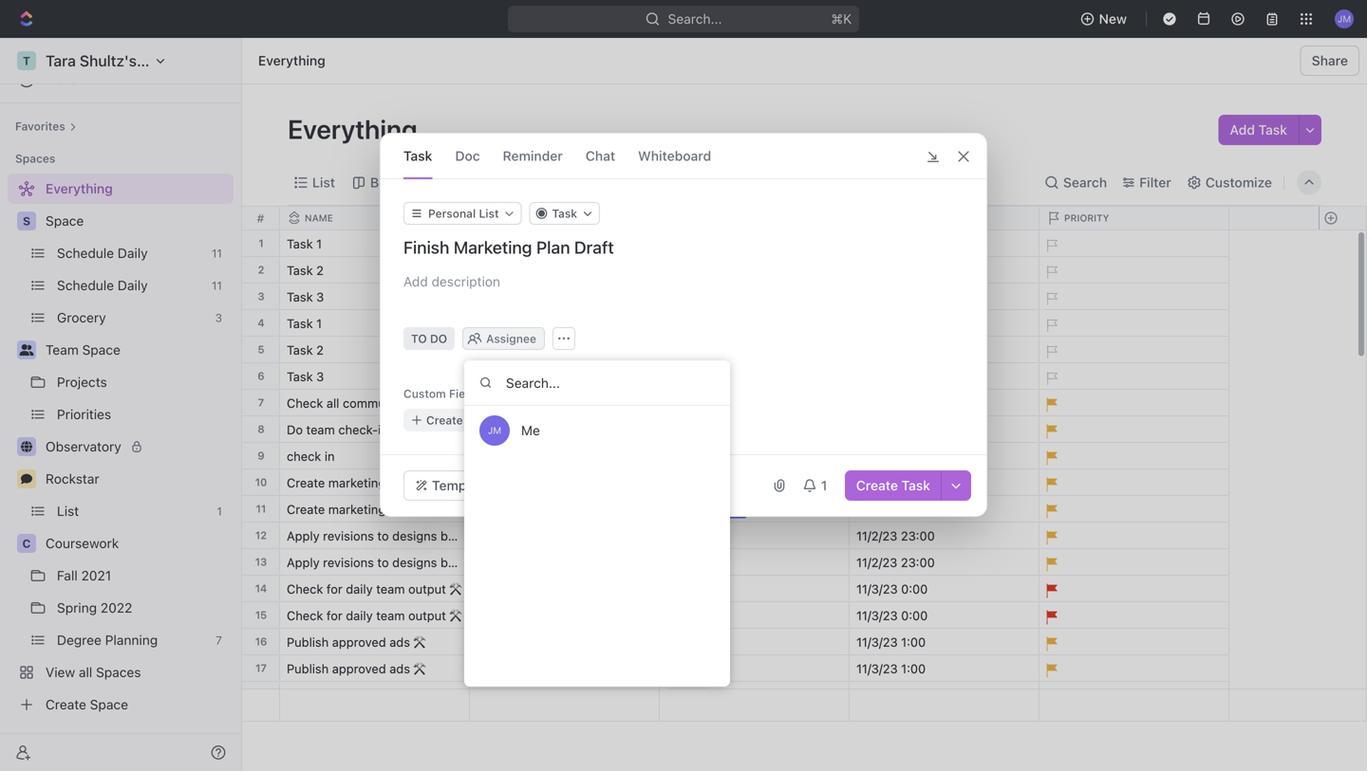 Task type: vqa. For each thing, say whether or not it's contained in the screenshot.


Task type: describe. For each thing, give the bounding box(es) containing it.
chat button
[[586, 134, 615, 179]]

custom
[[404, 387, 446, 401]]

assignee
[[486, 332, 536, 346]]

team
[[46, 342, 79, 358]]

search...
[[668, 11, 722, 27]]

tree inside sidebar navigation
[[8, 174, 234, 721]]

💪
[[397, 689, 409, 703]]

customize
[[1206, 175, 1272, 190]]

11/2/23 19:00 cell
[[850, 443, 1040, 469]]

2 11/2/23 21:00 from the top
[[856, 503, 933, 517]]

press space to select this row. row containing ‎task 1
[[242, 231, 470, 257]]

space, , element
[[17, 212, 36, 231]]

11/2/23 23:00 for 1st 11/2/23 23:00 'cell' from the top of the row group containing 11/2/23 19:00
[[856, 529, 935, 544]]

1 down #
[[259, 237, 264, 250]]

press space to select this row. row containing task 2
[[242, 337, 470, 364]]

0 vertical spatial space
[[46, 213, 84, 229]]

search button
[[1039, 169, 1113, 196]]

check
[[287, 450, 321, 464]]

calendar link
[[439, 169, 499, 196]]

check for 14
[[287, 583, 323, 597]]

2 in progress cell from the top
[[660, 497, 850, 522]]

11/3/23 4:00 cell
[[850, 683, 1040, 708]]

3 for 6
[[316, 370, 324, 384]]

1 vertical spatial space
[[82, 342, 120, 358]]

new button
[[1073, 4, 1138, 34]]

approved for 16
[[332, 636, 386, 650]]

share
[[1312, 53, 1348, 68]]

coursework link
[[46, 529, 230, 559]]

coursework, , element
[[17, 535, 36, 554]]

publish approved ads ⚒️ for 17
[[287, 662, 426, 677]]

0 vertical spatial everything
[[258, 53, 325, 68]]

‎task 2
[[287, 263, 324, 278]]

⌘k
[[831, 11, 852, 27]]

add
[[1230, 122, 1255, 138]]

19:00
[[901, 450, 933, 464]]

afterwork exercise 💪
[[287, 689, 409, 703]]

11/2/23 for 2nd 11/2/23 21:00 cell from the top
[[856, 503, 898, 517]]

team inside 'press space to select this row.' row
[[306, 423, 335, 437]]

11
[[256, 503, 266, 516]]

ads for 16
[[390, 636, 410, 650]]

11/2/23 23:00 for 2nd 11/2/23 23:00 'cell'
[[856, 556, 935, 570]]

chat
[[586, 148, 615, 164]]

3 for 3
[[316, 290, 324, 304]]

table link
[[632, 169, 669, 196]]

press space to select this row. row containing unfinished
[[470, 417, 1230, 446]]

task 1
[[287, 317, 322, 331]]

press space to select this row. row containing 11/2/23 19:00
[[470, 443, 1230, 473]]

do
[[689, 345, 705, 357]]

press space to select this row. row containing 12
[[242, 523, 470, 550]]

task down task 1
[[287, 343, 313, 357]]

1 vertical spatial everything
[[288, 113, 423, 145]]

task down task 2
[[287, 370, 313, 384]]

check for 15
[[287, 609, 323, 623]]

add task
[[1230, 122, 1287, 138]]

unfinished for 'press space to select this row.' row containing unfinished
[[671, 425, 736, 437]]

me
[[521, 423, 540, 439]]

2 21:00 from the top
[[901, 503, 933, 517]]

1 set priority element from the top
[[1037, 232, 1065, 260]]

7
[[258, 397, 264, 409]]

space link
[[46, 206, 230, 236]]

1 for task 1
[[316, 317, 322, 331]]

team space link
[[46, 335, 230, 366]]

for for 14
[[327, 583, 343, 597]]

check in
[[287, 450, 335, 464]]

11/2/23 for 2nd 11/2/23 23:00 'cell'
[[856, 556, 898, 570]]

publish for 17
[[287, 662, 329, 677]]

marketing for 10
[[328, 476, 386, 490]]

row group containing ‎task 1
[[242, 231, 501, 772]]

happiness
[[534, 175, 601, 190]]

channels
[[434, 396, 486, 411]]

11/3/23 for first 11/3/23 0:00 cell from the bottom
[[856, 609, 898, 623]]

1 progress from the top
[[685, 398, 742, 411]]

task right add
[[1259, 122, 1287, 138]]

1 11/2/23 23:00 cell from the top
[[850, 523, 1040, 549]]

11/3/23 4:00
[[856, 689, 928, 703]]

press space to select this row. row containing check in
[[242, 443, 470, 470]]

customize button
[[1181, 169, 1278, 196]]

10
[[255, 477, 267, 489]]

to
[[671, 345, 686, 357]]

2 23:00 from the top
[[901, 556, 935, 570]]

1 set priority image from the top
[[1037, 232, 1065, 260]]

sidebar navigation
[[0, 38, 242, 772]]

2 for ‎task 2
[[316, 263, 324, 278]]

press space to select this row. row containing ‎task 2
[[242, 257, 470, 284]]

0:00 for first 11/3/23 0:00 cell from the bottom
[[901, 609, 928, 623]]

output for 15
[[408, 609, 446, 623]]

coursework
[[46, 536, 119, 552]]

grid containing ‎task 1
[[242, 207, 1367, 772]]

unfinished cell for 'press space to select this row.' row containing 11/2/23 19:00
[[660, 443, 850, 469]]

4:00
[[901, 689, 928, 703]]

11/3/23 0:00 for first 11/3/23 0:00 cell from the bottom
[[856, 609, 928, 623]]

team for 14
[[376, 583, 405, 597]]

ins
[[378, 423, 395, 437]]

add task button
[[1219, 115, 1299, 145]]

calendar
[[443, 175, 499, 190]]

team space
[[46, 342, 120, 358]]

create marketing designs ⚒️ for 11
[[287, 503, 450, 517]]

create task button
[[845, 471, 942, 501]]

3 up 4
[[258, 291, 264, 303]]

1 11/2/23 21:00 from the top
[[856, 476, 933, 490]]

custom fields
[[404, 387, 482, 401]]

exercise
[[346, 689, 394, 703]]

11/2/23 for 11/2/23 19:00 cell
[[856, 450, 898, 464]]

2 progress from the top
[[685, 505, 742, 517]]

list link
[[309, 169, 335, 196]]

1 11/2/23 21:00 cell from the top
[[850, 470, 1040, 496]]

task up board
[[404, 148, 432, 164]]

2 11/3/23 1:00 cell from the top
[[850, 656, 1040, 682]]

ads for 17
[[390, 662, 410, 677]]

‎task 1
[[287, 237, 322, 251]]

4
[[258, 317, 265, 329]]

list
[[312, 175, 335, 190]]

reminder
[[503, 148, 563, 164]]

spaces
[[15, 152, 55, 165]]

2 1:00 from the top
[[901, 662, 926, 677]]

output for 14
[[408, 583, 446, 597]]

task button
[[404, 134, 432, 179]]

jm
[[488, 425, 501, 436]]

1 in progress cell from the top
[[660, 390, 850, 416]]

‎task for ‎task 2
[[287, 263, 313, 278]]

1 vertical spatial in
[[325, 450, 335, 464]]

search
[[1063, 175, 1107, 190]]

marketing for 11
[[328, 503, 386, 517]]

16
[[255, 636, 267, 648]]

set priority element inside 'press space to select this row.' row
[[1037, 338, 1065, 366]]

9
[[258, 450, 265, 462]]

11/2/23 19:00
[[856, 450, 933, 464]]

create for 10
[[287, 476, 325, 490]]

team for 15
[[376, 609, 405, 623]]

do
[[287, 423, 303, 437]]

whiteboard button
[[638, 134, 711, 179]]

designs for 11
[[389, 503, 434, 517]]



Task type: locate. For each thing, give the bounding box(es) containing it.
1 in progress from the top
[[671, 398, 742, 411]]

1 vertical spatial in progress
[[671, 505, 742, 517]]

row group containing 11/2/23 19:00
[[470, 231, 1230, 772]]

unfinished
[[671, 425, 736, 437], [671, 451, 736, 464]]

daily for 14
[[346, 583, 373, 597]]

3 set priority image from the top
[[1037, 365, 1065, 393]]

0 vertical spatial 23:00
[[901, 529, 935, 544]]

1 vertical spatial output
[[408, 609, 446, 623]]

2 approved from the top
[[332, 662, 386, 677]]

2 publish from the top
[[287, 662, 329, 677]]

0 vertical spatial check for daily team output ⚒️
[[287, 583, 462, 597]]

# row
[[242, 207, 470, 230]]

new
[[1099, 11, 1127, 27]]

share button
[[1300, 46, 1360, 76]]

create marketing designs ⚒️ down the check-
[[287, 476, 450, 490]]

for
[[327, 583, 343, 597], [327, 609, 343, 623]]

designs
[[389, 476, 434, 490], [389, 503, 434, 517]]

2 11/2/23 from the top
[[856, 476, 898, 490]]

press space to select this row. row containing to do
[[470, 337, 1230, 366]]

3 set priority element from the top
[[1037, 285, 1065, 313]]

set priority image inside 'press space to select this row.' row
[[1037, 338, 1065, 366]]

0 vertical spatial 11/3/23 0:00
[[856, 583, 928, 597]]

0 vertical spatial task 3
[[287, 290, 324, 304]]

0 vertical spatial 11/2/23 21:00
[[856, 476, 933, 490]]

2 11/2/23 23:00 from the top
[[856, 556, 935, 570]]

11/3/23 1:00 cell
[[850, 630, 1040, 655], [850, 656, 1040, 682]]

2 vertical spatial in
[[671, 505, 682, 517]]

1 vertical spatial unfinished
[[671, 451, 736, 464]]

marketing
[[328, 476, 386, 490], [328, 503, 386, 517]]

1 task 3 from the top
[[287, 290, 324, 304]]

designs for 10
[[389, 476, 434, 490]]

4 11/2/23 from the top
[[856, 529, 898, 544]]

0 vertical spatial in progress cell
[[660, 390, 850, 416]]

0 vertical spatial 1:00
[[901, 636, 926, 650]]

11/2/23 21:00
[[856, 476, 933, 490], [856, 503, 933, 517]]

2 left ‎task 2
[[258, 264, 264, 276]]

tree containing space
[[8, 174, 234, 721]]

1 ‎task from the top
[[287, 237, 313, 251]]

daily for 15
[[346, 609, 373, 623]]

2 0:00 from the top
[[901, 609, 928, 623]]

unfinished cell
[[660, 417, 850, 442], [660, 443, 850, 469]]

3 down ‎task 2
[[316, 290, 324, 304]]

21:00 down the 19:00
[[901, 476, 933, 490]]

Task Name text field
[[404, 236, 968, 259]]

0 vertical spatial publish
[[287, 636, 329, 650]]

2 11/3/23 from the top
[[856, 609, 898, 623]]

do team check-ins ⚒️
[[287, 423, 410, 437]]

1 vertical spatial create marketing designs ⚒️
[[287, 503, 450, 517]]

0 vertical spatial 11/3/23 1:00
[[856, 636, 926, 650]]

2 in progress from the top
[[671, 505, 742, 517]]

2 11/3/23 1:00 from the top
[[856, 662, 926, 677]]

0 vertical spatial unfinished
[[671, 425, 736, 437]]

check right 14
[[287, 583, 323, 597]]

favorites button
[[8, 115, 84, 138]]

check-
[[338, 423, 378, 437]]

2 create marketing designs ⚒️ from the top
[[287, 503, 450, 517]]

0 vertical spatial check
[[287, 396, 323, 411]]

1 publish approved ads ⚒️ from the top
[[287, 636, 426, 650]]

1 vertical spatial 11/2/23 23:00
[[856, 556, 935, 570]]

11/2/23 21:00 cell
[[850, 470, 1040, 496], [850, 497, 1040, 522]]

2 11/3/23 0:00 cell from the top
[[850, 603, 1040, 629]]

create task
[[856, 478, 930, 494]]

0 vertical spatial 11/2/23 21:00 cell
[[850, 470, 1040, 496]]

create down the check
[[287, 476, 325, 490]]

create inside button
[[856, 478, 898, 494]]

4 11/3/23 from the top
[[856, 662, 898, 677]]

create marketing designs ⚒️ for 10
[[287, 476, 450, 490]]

press space to select this row. row containing 13
[[242, 550, 470, 576]]

2 unfinished cell from the top
[[660, 443, 850, 469]]

press space to select this row. row containing afterwork exercise 💪
[[242, 683, 470, 709]]

1 unfinished cell from the top
[[660, 417, 850, 442]]

check for daily team output ⚒️ for 15
[[287, 609, 462, 623]]

press space to select this row. row containing check all communication channels ⚒️
[[242, 390, 501, 417]]

2 down task 1
[[316, 343, 324, 357]]

1 vertical spatial set priority image
[[1037, 311, 1065, 340]]

2 vertical spatial check
[[287, 609, 323, 623]]

unfinished cell for 'press space to select this row.' row containing unfinished
[[660, 417, 850, 442]]

1:00
[[901, 636, 926, 650], [901, 662, 926, 677]]

11/2/23 for 1st 11/2/23 23:00 'cell' from the top of the row group containing 11/2/23 19:00
[[856, 529, 898, 544]]

0 vertical spatial approved
[[332, 636, 386, 650]]

row group
[[242, 231, 501, 772], [470, 231, 1230, 772], [1309, 231, 1357, 772], [1319, 690, 1366, 722]]

for right '15'
[[327, 609, 343, 623]]

set priority image
[[1037, 232, 1065, 260], [1037, 311, 1065, 340], [1037, 365, 1065, 393]]

in progress
[[671, 398, 742, 411], [671, 505, 742, 517]]

1 vertical spatial 1:00
[[901, 662, 926, 677]]

0 vertical spatial in
[[671, 398, 682, 411]]

11/2/23 21:00 down the 11/2/23 19:00
[[856, 476, 933, 490]]

space right team
[[82, 342, 120, 358]]

6
[[258, 370, 265, 383]]

rockstar link
[[46, 464, 230, 495]]

#
[[257, 212, 264, 225]]

2 for task 2
[[316, 343, 324, 357]]

1 vertical spatial check
[[287, 583, 323, 597]]

1 11/3/23 0:00 cell from the top
[[850, 576, 1040, 602]]

dialog
[[380, 133, 987, 517]]

check for 7
[[287, 396, 323, 411]]

communication
[[343, 396, 431, 411]]

2 designs from the top
[[389, 503, 434, 517]]

check for daily team output ⚒️ for 14
[[287, 583, 462, 597]]

publish for 16
[[287, 636, 329, 650]]

0 vertical spatial for
[[327, 583, 343, 597]]

3 set priority image from the top
[[1037, 338, 1065, 366]]

1 vertical spatial task 3
[[287, 370, 324, 384]]

0 vertical spatial publish approved ads ⚒️
[[287, 636, 426, 650]]

2 vertical spatial team
[[376, 609, 405, 623]]

1 set priority image from the top
[[1037, 258, 1065, 287]]

1 publish from the top
[[287, 636, 329, 650]]

2 check for daily team output ⚒️ from the top
[[287, 609, 462, 623]]

1 vertical spatial unfinished cell
[[660, 443, 850, 469]]

space right space, , element
[[46, 213, 84, 229]]

0 vertical spatial daily
[[346, 583, 373, 597]]

13
[[255, 556, 267, 569]]

2 11/2/23 23:00 cell from the top
[[850, 550, 1040, 575]]

everything
[[258, 53, 325, 68], [288, 113, 423, 145]]

11/3/23 1:00
[[856, 636, 926, 650], [856, 662, 926, 677]]

create marketing designs ⚒️ down the check in
[[287, 503, 450, 517]]

all
[[327, 396, 339, 411]]

‎task down ‎task 1
[[287, 263, 313, 278]]

1 vertical spatial 11/2/23 21:00
[[856, 503, 933, 517]]

2 11/2/23 21:00 cell from the top
[[850, 497, 1040, 522]]

21:00 down create task button
[[901, 503, 933, 517]]

1 vertical spatial 11/3/23 1:00 cell
[[850, 656, 1040, 682]]

0 vertical spatial progress
[[685, 398, 742, 411]]

1 vertical spatial approved
[[332, 662, 386, 677]]

1 vertical spatial ‎task
[[287, 263, 313, 278]]

1 approved from the top
[[332, 636, 386, 650]]

1 daily from the top
[[346, 583, 373, 597]]

0 vertical spatial team
[[306, 423, 335, 437]]

11/2/23 inside 11/2/23 19:00 cell
[[856, 450, 898, 464]]

happiness link
[[530, 169, 601, 196]]

assignee button
[[464, 331, 543, 347]]

everything link
[[254, 49, 330, 72]]

task 3
[[287, 290, 324, 304], [287, 370, 324, 384]]

14
[[255, 583, 267, 595]]

0 vertical spatial in progress
[[671, 398, 742, 411]]

1 vertical spatial 21:00
[[901, 503, 933, 517]]

11/2/23 21:00 down create task button
[[856, 503, 933, 517]]

fields
[[449, 387, 482, 401]]

0 vertical spatial designs
[[389, 476, 434, 490]]

0 vertical spatial 11/3/23 1:00 cell
[[850, 630, 1040, 655]]

0 vertical spatial marketing
[[328, 476, 386, 490]]

create for 11
[[287, 503, 325, 517]]

1 11/3/23 from the top
[[856, 583, 898, 597]]

1 vertical spatial 11/2/23 21:00 cell
[[850, 497, 1040, 522]]

1 for from the top
[[327, 583, 343, 597]]

task 2
[[287, 343, 324, 357]]

1 vertical spatial publish approved ads ⚒️
[[287, 662, 426, 677]]

3 11/2/23 from the top
[[856, 503, 898, 517]]

23:00
[[901, 529, 935, 544], [901, 556, 935, 570]]

reminder button
[[503, 134, 563, 179]]

1 vertical spatial 11/3/23 1:00
[[856, 662, 926, 677]]

1 vertical spatial in progress cell
[[660, 497, 850, 522]]

0 vertical spatial output
[[408, 583, 446, 597]]

1 vertical spatial daily
[[346, 609, 373, 623]]

for right 14
[[327, 583, 343, 597]]

marketing down the check in
[[328, 503, 386, 517]]

1 vertical spatial publish
[[287, 662, 329, 677]]

0 vertical spatial 0:00
[[901, 583, 928, 597]]

2 set priority element from the top
[[1037, 258, 1065, 287]]

user group image
[[19, 345, 34, 356]]

0 vertical spatial 11/3/23 0:00 cell
[[850, 576, 1040, 602]]

‎task up ‎task 2
[[287, 237, 313, 251]]

11/2/23 23:00 cell
[[850, 523, 1040, 549], [850, 550, 1040, 575]]

task down the 19:00
[[902, 478, 930, 494]]

2 output from the top
[[408, 609, 446, 623]]

board link
[[366, 169, 407, 196]]

0 vertical spatial create marketing designs ⚒️
[[287, 476, 450, 490]]

11/3/23 0:00 for second 11/3/23 0:00 cell from the bottom of the page
[[856, 583, 928, 597]]

1 11/3/23 1:00 from the top
[[856, 636, 926, 650]]

1 11/3/23 1:00 cell from the top
[[850, 630, 1040, 655]]

3 11/3/23 from the top
[[856, 636, 898, 650]]

1 vertical spatial ads
[[390, 662, 410, 677]]

table
[[636, 175, 669, 190]]

1 vertical spatial marketing
[[328, 503, 386, 517]]

in
[[671, 398, 682, 411], [325, 450, 335, 464], [671, 505, 682, 517]]

to do cell
[[660, 337, 850, 363]]

1 output from the top
[[408, 583, 446, 597]]

1 vertical spatial 11/2/23 23:00 cell
[[850, 550, 1040, 575]]

1 11/2/23 from the top
[[856, 450, 898, 464]]

11/3/23 for second 11/3/23 0:00 cell from the bottom of the page
[[856, 583, 898, 597]]

1 23:00 from the top
[[901, 529, 935, 544]]

Search... text field
[[464, 361, 730, 406]]

publish right the 16 on the bottom of page
[[287, 636, 329, 650]]

whiteboard
[[638, 148, 711, 164]]

5 11/2/23 from the top
[[856, 556, 898, 570]]

in progress cell
[[660, 390, 850, 416], [660, 497, 850, 522]]

tree
[[8, 174, 234, 721]]

3 down task 2
[[316, 370, 324, 384]]

1 11/3/23 0:00 from the top
[[856, 583, 928, 597]]

cell
[[470, 231, 660, 256], [660, 231, 850, 256], [850, 231, 1040, 256], [470, 257, 660, 283], [660, 257, 850, 283], [850, 257, 1040, 283], [470, 284, 660, 310], [660, 284, 850, 310], [850, 284, 1040, 310], [470, 310, 660, 336], [660, 310, 850, 336], [850, 310, 1040, 336], [470, 337, 660, 363], [850, 337, 1040, 363], [470, 364, 660, 389], [660, 364, 850, 389], [850, 364, 1040, 389], [470, 390, 660, 416], [850, 390, 1040, 416], [470, 417, 660, 442], [850, 417, 1040, 442], [470, 443, 660, 469], [470, 470, 660, 496], [660, 470, 850, 496], [470, 497, 660, 522], [470, 523, 660, 549], [660, 523, 850, 549], [470, 550, 660, 575], [660, 550, 850, 575], [470, 576, 660, 602], [660, 576, 850, 602], [470, 603, 660, 629], [660, 603, 850, 629], [470, 630, 660, 655], [660, 630, 850, 655], [470, 656, 660, 682], [660, 656, 850, 682], [242, 683, 280, 708], [470, 683, 660, 708], [660, 683, 850, 708]]

1 marketing from the top
[[328, 476, 386, 490]]

5
[[258, 344, 264, 356]]

1 up task 2
[[316, 317, 322, 331]]

task
[[1259, 122, 1287, 138], [404, 148, 432, 164], [287, 290, 313, 304], [287, 317, 313, 331], [287, 343, 313, 357], [287, 370, 313, 384], [902, 478, 930, 494]]

for for 15
[[327, 609, 343, 623]]

set priority element
[[1037, 232, 1065, 260], [1037, 258, 1065, 287], [1037, 285, 1065, 313], [1037, 311, 1065, 340], [1037, 338, 1065, 366], [1037, 365, 1065, 393]]

2 marketing from the top
[[328, 503, 386, 517]]

11/3/23
[[856, 583, 898, 597], [856, 609, 898, 623], [856, 636, 898, 650], [856, 662, 898, 677], [856, 689, 898, 703]]

1 1:00 from the top
[[901, 636, 926, 650]]

2 check from the top
[[287, 583, 323, 597]]

2 for from the top
[[327, 609, 343, 623]]

1 vertical spatial designs
[[389, 503, 434, 517]]

task 3 down ‎task 2
[[287, 290, 324, 304]]

11/3/23 inside "11/3/23 4:00" "cell"
[[856, 689, 898, 703]]

publish up afterwork
[[287, 662, 329, 677]]

unfinished for 'press space to select this row.' row containing 11/2/23 19:00
[[671, 451, 736, 464]]

task up task 2
[[287, 317, 313, 331]]

0:00
[[901, 583, 928, 597], [901, 609, 928, 623]]

6 set priority element from the top
[[1037, 365, 1065, 393]]

publish
[[287, 636, 329, 650], [287, 662, 329, 677]]

0 vertical spatial 21:00
[[901, 476, 933, 490]]

task up task 1
[[287, 290, 313, 304]]

approved
[[332, 636, 386, 650], [332, 662, 386, 677]]

board
[[370, 175, 407, 190]]

0:00 for second 11/3/23 0:00 cell from the bottom of the page
[[901, 583, 928, 597]]

progress
[[685, 398, 742, 411], [685, 505, 742, 517]]

5 11/3/23 from the top
[[856, 689, 898, 703]]

2 task 3 from the top
[[287, 370, 324, 384]]

11/3/23 0:00
[[856, 583, 928, 597], [856, 609, 928, 623]]

2 ads from the top
[[390, 662, 410, 677]]

3 check from the top
[[287, 609, 323, 623]]

11/3/23 0:00 cell
[[850, 576, 1040, 602], [850, 603, 1040, 629]]

1 for ‎task 1
[[316, 237, 322, 251]]

1 unfinished from the top
[[671, 425, 736, 437]]

17
[[255, 663, 267, 675]]

1 designs from the top
[[389, 476, 434, 490]]

task 3 down task 2
[[287, 370, 324, 384]]

1 vertical spatial progress
[[685, 505, 742, 517]]

1 0:00 from the top
[[901, 583, 928, 597]]

c
[[22, 537, 31, 551]]

0 vertical spatial ads
[[390, 636, 410, 650]]

2 unfinished from the top
[[671, 451, 736, 464]]

11/3/23 for "11/3/23 4:00" "cell"
[[856, 689, 898, 703]]

daily
[[346, 583, 373, 597], [346, 609, 373, 623]]

check
[[287, 396, 323, 411], [287, 583, 323, 597], [287, 609, 323, 623]]

afterwork
[[287, 689, 343, 703]]

output
[[408, 583, 446, 597], [408, 609, 446, 623]]

marketing down the check-
[[328, 476, 386, 490]]

0 vertical spatial unfinished cell
[[660, 417, 850, 442]]

doc button
[[455, 134, 480, 179]]

5 set priority element from the top
[[1037, 338, 1065, 366]]

task 3 for 3
[[287, 290, 324, 304]]

2 ‎task from the top
[[287, 263, 313, 278]]

publish approved ads ⚒️ for 16
[[287, 636, 426, 650]]

0 vertical spatial 11/2/23 23:00
[[856, 529, 935, 544]]

0 vertical spatial 11/2/23 23:00 cell
[[850, 523, 1040, 549]]

dialog containing task
[[380, 133, 987, 517]]

approved for 17
[[332, 662, 386, 677]]

0 vertical spatial ‎task
[[287, 237, 313, 251]]

2 11/3/23 0:00 from the top
[[856, 609, 928, 623]]

grid
[[242, 207, 1367, 772]]

to do
[[671, 345, 705, 357]]

set priority image
[[1037, 258, 1065, 287], [1037, 285, 1065, 313], [1037, 338, 1065, 366]]

create down the 11/2/23 19:00
[[856, 478, 898, 494]]

2 set priority image from the top
[[1037, 285, 1065, 313]]

1 vertical spatial 11/3/23 0:00
[[856, 609, 928, 623]]

check inside 'press space to select this row.' row
[[287, 396, 323, 411]]

row
[[470, 207, 1230, 230]]

create right 11
[[287, 503, 325, 517]]

2 down ‎task 1
[[316, 263, 324, 278]]

2 set priority image from the top
[[1037, 311, 1065, 340]]

2 daily from the top
[[346, 609, 373, 623]]

8
[[258, 423, 265, 436]]

1 check for daily team output ⚒️ from the top
[[287, 583, 462, 597]]

1 vertical spatial for
[[327, 609, 343, 623]]

2 publish approved ads ⚒️ from the top
[[287, 662, 426, 677]]

check left all
[[287, 396, 323, 411]]

task 3 for 6
[[287, 370, 324, 384]]

2 vertical spatial set priority image
[[1037, 365, 1065, 393]]

1 11/2/23 23:00 from the top
[[856, 529, 935, 544]]

11/2/23 for first 11/2/23 21:00 cell from the top
[[856, 476, 898, 490]]

check all communication channels ⚒️
[[287, 396, 501, 411]]

1 ads from the top
[[390, 636, 410, 650]]

1 vertical spatial check for daily team output ⚒️
[[287, 609, 462, 623]]

15
[[255, 610, 267, 622]]

1 up ‎task 2
[[316, 237, 322, 251]]

comment image
[[21, 474, 32, 485]]

12
[[255, 530, 267, 542]]

11/2/23 23:00
[[856, 529, 935, 544], [856, 556, 935, 570]]

1 21:00 from the top
[[901, 476, 933, 490]]

0 vertical spatial set priority image
[[1037, 232, 1065, 260]]

press space to select this row. row containing do team check-ins ⚒️
[[242, 417, 470, 443]]

1 vertical spatial team
[[376, 583, 405, 597]]

1 check from the top
[[287, 396, 323, 411]]

1 vertical spatial 23:00
[[901, 556, 935, 570]]

check right '15'
[[287, 609, 323, 623]]

favorites
[[15, 120, 65, 133]]

rockstar
[[46, 471, 99, 487]]

4 set priority element from the top
[[1037, 311, 1065, 340]]

press space to select this row. row containing 11/3/23 4:00
[[470, 683, 1230, 712]]

1 vertical spatial 0:00
[[901, 609, 928, 623]]

press space to select this row. row containing in progress
[[470, 390, 1230, 420]]

doc
[[455, 148, 480, 164]]

press space to select this row. row
[[242, 231, 470, 257], [470, 231, 1230, 260], [242, 257, 470, 284], [470, 257, 1230, 287], [242, 284, 470, 310], [470, 284, 1230, 313], [242, 310, 470, 337], [470, 310, 1230, 340], [242, 337, 470, 364], [470, 337, 1230, 366], [242, 364, 470, 390], [470, 364, 1230, 393], [242, 390, 501, 417], [470, 390, 1230, 420], [242, 417, 470, 443], [470, 417, 1230, 446], [242, 443, 470, 470], [470, 443, 1230, 473], [242, 470, 470, 497], [470, 470, 1230, 499], [242, 497, 470, 523], [470, 497, 1230, 526], [242, 523, 470, 550], [470, 523, 1230, 553], [242, 550, 470, 576], [470, 550, 1230, 579], [242, 576, 470, 603], [470, 576, 1230, 606], [242, 603, 470, 630], [470, 603, 1230, 632], [242, 630, 470, 656], [470, 630, 1230, 659], [242, 656, 470, 683], [470, 656, 1230, 686], [242, 683, 470, 709], [470, 683, 1230, 712], [242, 690, 470, 723], [470, 690, 1230, 723]]

space
[[46, 213, 84, 229], [82, 342, 120, 358]]

s
[[23, 215, 30, 228]]

1 create marketing designs ⚒️ from the top
[[287, 476, 450, 490]]

1 vertical spatial 11/3/23 0:00 cell
[[850, 603, 1040, 629]]

press space to select this row. row containing task 1
[[242, 310, 470, 337]]

‎task for ‎task 1
[[287, 237, 313, 251]]

ads
[[390, 636, 410, 650], [390, 662, 410, 677]]

team
[[306, 423, 335, 437], [376, 583, 405, 597], [376, 609, 405, 623]]

publish approved ads ⚒️
[[287, 636, 426, 650], [287, 662, 426, 677]]



